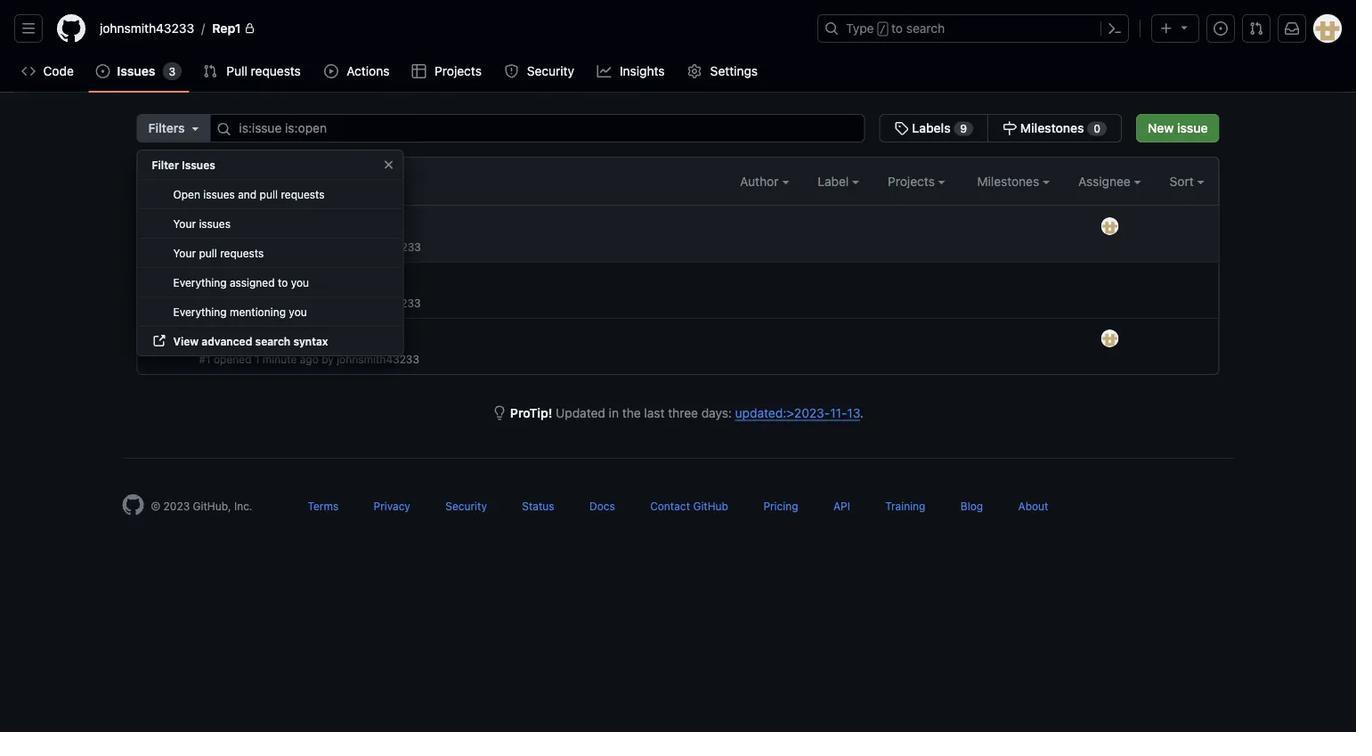 Task type: locate. For each thing, give the bounding box(es) containing it.
by for issue2
[[323, 297, 335, 309]]

projects button
[[888, 172, 945, 191]]

1 vertical spatial issues
[[199, 217, 231, 230]]

milestones right "milestone" icon
[[1020, 121, 1084, 135]]

2 open issue image from the top
[[178, 328, 192, 342]]

1 vertical spatial security
[[446, 500, 487, 512]]

milestones 0
[[1017, 121, 1101, 135]]

your for your issues
[[173, 217, 196, 230]]

/ inside type / to search
[[880, 23, 886, 36]]

shield image
[[504, 64, 519, 78]]

open issue element for issue1
[[178, 328, 192, 342]]

pull requests link
[[196, 58, 310, 85]]

list containing johnsmith43233 /
[[93, 14, 807, 43]]

3 inside "link"
[[199, 174, 207, 188]]

1 vertical spatial pull
[[199, 247, 217, 259]]

3 open issue element from the top
[[178, 328, 192, 342]]

0 vertical spatial search
[[906, 21, 945, 36]]

open issues and pull requests
[[173, 188, 325, 200]]

sort
[[1170, 174, 1194, 188]]

3 left git pull request image
[[169, 65, 176, 77]]

issues up 3 open "link" in the top of the page
[[182, 159, 215, 171]]

open issue element right link external icon at top
[[178, 328, 192, 342]]

0 vertical spatial ago
[[302, 240, 320, 253]]

requests inside open issues and pull requests link
[[281, 188, 325, 200]]

0 vertical spatial everything
[[173, 276, 227, 289]]

0 vertical spatial your
[[173, 217, 196, 230]]

0 vertical spatial security link
[[497, 58, 583, 85]]

last
[[644, 405, 665, 420]]

1 horizontal spatial pull
[[260, 188, 278, 200]]

lock image
[[245, 23, 255, 34]]

0 right check icon
[[275, 174, 283, 188]]

0 horizontal spatial search
[[255, 335, 291, 347]]

1 horizontal spatial projects
[[888, 174, 938, 188]]

open issue image for issue1
[[178, 328, 192, 342]]

open left check icon
[[210, 174, 242, 188]]

1 horizontal spatial issues
[[182, 159, 215, 171]]

0 vertical spatial by
[[323, 297, 335, 309]]

1 vertical spatial issue opened image
[[178, 174, 192, 188]]

footer
[[108, 458, 1248, 560]]

table image
[[412, 64, 426, 78]]

0 vertical spatial you
[[291, 276, 309, 289]]

1 vertical spatial you
[[289, 305, 307, 318]]

0 horizontal spatial to
[[278, 276, 288, 289]]

privacy link
[[374, 500, 410, 512]]

1 horizontal spatial security link
[[497, 58, 583, 85]]

you up #2             opened 1 minute ago by johnsmith43233
[[291, 276, 309, 289]]

Issues search field
[[210, 114, 865, 142]]

projects inside popup button
[[888, 174, 938, 188]]

your left #3
[[173, 247, 196, 259]]

1 vertical spatial ago
[[301, 297, 320, 309]]

0 vertical spatial requests
[[251, 64, 301, 78]]

author
[[740, 174, 782, 188]]

#1             opened 1 minute ago by johnsmith43233
[[199, 353, 419, 365]]

closed
[[286, 174, 326, 188]]

security link left status
[[446, 500, 487, 512]]

johnsmith43233 link
[[93, 14, 201, 43], [339, 240, 421, 253], [338, 297, 421, 309], [337, 353, 419, 365]]

author button
[[740, 172, 789, 191]]

open issue image
[[178, 216, 192, 230], [178, 328, 192, 342]]

to right the 'assigned'
[[278, 276, 288, 289]]

your issues link
[[138, 209, 403, 239]]

0 vertical spatial projects
[[435, 64, 482, 78]]

gear image
[[688, 64, 702, 78]]

0 vertical spatial 3
[[169, 65, 176, 77]]

open issue image right link external icon at top
[[178, 328, 192, 342]]

1 vertical spatial to
[[278, 276, 288, 289]]

1 down the 'assigned'
[[256, 297, 261, 309]]

milestones for milestones
[[977, 174, 1043, 188]]

open issue element left issue3
[[178, 216, 192, 230]]

1 vertical spatial open issue image
[[178, 328, 192, 342]]

projects right table image at the top left of the page
[[435, 64, 482, 78]]

opened down advanced
[[214, 353, 252, 365]]

0 vertical spatial opened
[[215, 240, 253, 253]]

issue opened image
[[96, 64, 110, 78], [178, 174, 192, 188]]

days:
[[701, 405, 732, 420]]

you up documentation on the left of page
[[289, 305, 307, 318]]

1 horizontal spatial /
[[880, 23, 886, 36]]

issue1 link
[[199, 328, 241, 345]]

milestones for milestones 0
[[1020, 121, 1084, 135]]

invalid link
[[247, 271, 294, 289]]

pricing
[[764, 500, 798, 512]]

tag image
[[895, 121, 909, 135]]

status link
[[522, 500, 554, 512]]

1 vertical spatial your
[[173, 247, 196, 259]]

None search field
[[137, 114, 1122, 370]]

issue opened image right code
[[96, 64, 110, 78]]

code
[[43, 64, 74, 78]]

open
[[210, 174, 242, 188], [173, 188, 200, 200]]

to
[[892, 21, 903, 36], [278, 276, 288, 289]]

issues up #3
[[199, 217, 231, 230]]

open issue element left issue2 at the left of page
[[178, 272, 192, 286]]

security left status
[[446, 500, 487, 512]]

1 your from the top
[[173, 217, 196, 230]]

1 vertical spatial opened
[[215, 297, 253, 309]]

actions
[[347, 64, 390, 78]]

1 horizontal spatial 3
[[199, 174, 207, 188]]

1 vertical spatial 1
[[256, 297, 261, 309]]

2 vertical spatial minute
[[263, 353, 297, 365]]

type
[[846, 21, 874, 36]]

open issue element
[[178, 216, 192, 230], [178, 272, 192, 286], [178, 328, 192, 342]]

everything up issue1 link
[[173, 305, 227, 318]]

by
[[323, 297, 335, 309], [322, 353, 334, 365]]

3 down filter issues
[[199, 174, 207, 188]]

ago up syntax
[[301, 297, 320, 309]]

Select all issues checkbox
[[152, 174, 163, 186]]

everything up #2 at the top
[[173, 276, 227, 289]]

2 vertical spatial opened
[[214, 353, 252, 365]]

0 horizontal spatial issues
[[117, 64, 155, 78]]

docs link
[[590, 500, 615, 512]]

johnsmith43233
[[100, 21, 194, 36], [339, 240, 421, 253], [338, 297, 421, 309], [337, 353, 419, 365]]

by up syntax
[[323, 297, 335, 309]]

1
[[256, 240, 261, 253], [256, 297, 261, 309], [255, 353, 260, 365]]

search
[[906, 21, 945, 36], [255, 335, 291, 347]]

1 horizontal spatial issue opened image
[[178, 174, 192, 188]]

homepage image
[[57, 14, 85, 43]]

by down syntax
[[322, 353, 334, 365]]

#3             opened 1 minute ago
[[199, 240, 320, 253]]

0 vertical spatial to
[[892, 21, 903, 36]]

2 vertical spatial ago
[[300, 353, 319, 365]]

2 vertical spatial requests
[[220, 247, 264, 259]]

security link
[[497, 58, 583, 85], [446, 500, 487, 512]]

your pull requests link
[[138, 239, 403, 268]]

1 vertical spatial search
[[255, 335, 291, 347]]

#3
[[199, 240, 212, 253]]

search right type
[[906, 21, 945, 36]]

0 horizontal spatial /
[[201, 21, 205, 36]]

0 horizontal spatial open
[[173, 188, 200, 200]]

minute
[[264, 240, 299, 253], [264, 297, 298, 309], [263, 353, 297, 365]]

documentation
[[252, 330, 329, 342]]

milestones down "milestone" icon
[[977, 174, 1043, 188]]

1 vertical spatial everything
[[173, 305, 227, 318]]

1 vertical spatial requests
[[281, 188, 325, 200]]

your left issue3
[[173, 217, 196, 230]]

minute down "invalid" "link"
[[264, 297, 298, 309]]

1 everything from the top
[[173, 276, 227, 289]]

3 open
[[195, 174, 242, 188]]

search down everything mentioning you "link"
[[255, 335, 291, 347]]

menu
[[137, 142, 404, 370]]

2 vertical spatial open issue element
[[178, 328, 192, 342]]

1 vertical spatial minute
[[264, 297, 298, 309]]

1 down view advanced search syntax
[[255, 353, 260, 365]]

everything inside "link"
[[173, 305, 227, 318]]

0 vertical spatial milestones
[[1020, 121, 1084, 135]]

9
[[960, 122, 967, 135]]

to inside everything assigned to you link
[[278, 276, 288, 289]]

check image
[[254, 174, 268, 188]]

open inside 3 open "link"
[[210, 174, 242, 188]]

api
[[834, 500, 850, 512]]

in
[[609, 405, 619, 420]]

projects
[[435, 64, 482, 78], [888, 174, 938, 188]]

milestones inside issue element
[[1020, 121, 1084, 135]]

0 horizontal spatial security
[[446, 500, 487, 512]]

1 open issue element from the top
[[178, 216, 192, 230]]

2 your from the top
[[173, 247, 196, 259]]

issue2 link
[[199, 272, 243, 289]]

#2             opened 1 minute ago by johnsmith43233
[[199, 297, 421, 309]]

requests right check icon
[[281, 188, 325, 200]]

issue opened image inside 3 open "link"
[[178, 174, 192, 188]]

issues
[[117, 64, 155, 78], [182, 159, 215, 171]]

opened down everything assigned to you
[[215, 297, 253, 309]]

1 vertical spatial open issue element
[[178, 272, 192, 286]]

2 everything from the top
[[173, 305, 227, 318]]

filter issues
[[152, 159, 215, 171]]

insights link
[[590, 58, 673, 85]]

1 horizontal spatial open
[[210, 174, 242, 188]]

issues
[[203, 188, 235, 200], [199, 217, 231, 230]]

requests
[[251, 64, 301, 78], [281, 188, 325, 200], [220, 247, 264, 259]]

1 horizontal spatial to
[[892, 21, 903, 36]]

@johnsmith43233 image
[[1101, 330, 1119, 347]]

requests up everything assigned to you
[[220, 247, 264, 259]]

0 horizontal spatial security link
[[446, 500, 487, 512]]

1 vertical spatial issues
[[182, 159, 215, 171]]

filters
[[148, 121, 185, 135]]

git pull request image
[[203, 64, 217, 78]]

/ left rep1 on the left
[[201, 21, 205, 36]]

0 vertical spatial open issue element
[[178, 216, 192, 230]]

/ inside johnsmith43233 /
[[201, 21, 205, 36]]

code image
[[21, 64, 36, 78]]

milestones button
[[977, 172, 1050, 191]]

0 vertical spatial minute
[[264, 240, 299, 253]]

©
[[151, 500, 161, 512]]

pull down the your issues
[[199, 247, 217, 259]]

/ for johnsmith43233
[[201, 21, 205, 36]]

issue opened image down filter issues
[[178, 174, 192, 188]]

0 up assignee
[[1094, 122, 1101, 135]]

requests right pull
[[251, 64, 301, 78]]

open issue element for issue2
[[178, 272, 192, 286]]

opened down "issue3" link
[[215, 240, 253, 253]]

search image
[[217, 122, 231, 136]]

1 horizontal spatial 0
[[1094, 122, 1101, 135]]

label
[[818, 174, 852, 188]]

2 open issue element from the top
[[178, 272, 192, 286]]

label button
[[818, 172, 859, 191]]

close menu image
[[382, 158, 396, 172]]

0 vertical spatial security
[[527, 64, 574, 78]]

milestones inside popup button
[[977, 174, 1043, 188]]

issues for your
[[199, 217, 231, 230]]

security link up search all issues text field
[[497, 58, 583, 85]]

ago down syntax
[[300, 353, 319, 365]]

pull
[[226, 64, 247, 78]]

light bulb image
[[493, 406, 507, 420]]

new issue link
[[1136, 114, 1220, 142]]

1 vertical spatial 0
[[275, 174, 283, 188]]

open issue image left issue3
[[178, 216, 192, 230]]

menu containing filter issues
[[137, 142, 404, 370]]

0 vertical spatial 0
[[1094, 122, 1101, 135]]

to right type
[[892, 21, 903, 36]]

mentioning
[[230, 305, 286, 318]]

0 horizontal spatial 3
[[169, 65, 176, 77]]

#2
[[199, 297, 212, 309]]

projects link
[[405, 58, 490, 85]]

footer containing © 2023 github, inc.
[[108, 458, 1248, 560]]

0 vertical spatial pull
[[260, 188, 278, 200]]

1 horizontal spatial security
[[527, 64, 574, 78]]

1 vertical spatial projects
[[888, 174, 938, 188]]

list
[[93, 14, 807, 43]]

/ right type
[[880, 23, 886, 36]]

0 vertical spatial issues
[[117, 64, 155, 78]]

minute down documentation on the left of page
[[263, 353, 297, 365]]

1 horizontal spatial search
[[906, 21, 945, 36]]

1 vertical spatial milestones
[[977, 174, 1043, 188]]

notifications image
[[1285, 21, 1299, 36]]

0 horizontal spatial pull
[[199, 247, 217, 259]]

1 vertical spatial by
[[322, 353, 334, 365]]

everything mentioning you
[[173, 305, 307, 318]]

projects down tag 'icon'
[[888, 174, 938, 188]]

link external image
[[152, 334, 166, 348]]

2 vertical spatial 1
[[255, 353, 260, 365]]

pull right and
[[260, 188, 278, 200]]

security
[[527, 64, 574, 78], [446, 500, 487, 512]]

your
[[173, 217, 196, 230], [173, 247, 196, 259]]

issues down johnsmith43233 /
[[117, 64, 155, 78]]

minute down your issues link
[[264, 240, 299, 253]]

opened for issue2
[[215, 297, 253, 309]]

protip!
[[510, 405, 552, 420]]

issues left and
[[203, 188, 235, 200]]

0 horizontal spatial projects
[[435, 64, 482, 78]]

0 vertical spatial issues
[[203, 188, 235, 200]]

graph image
[[597, 64, 611, 78]]

1 vertical spatial 3
[[199, 174, 207, 188]]

docs
[[590, 500, 615, 512]]

you
[[291, 276, 309, 289], [289, 305, 307, 318]]

ago down your issues link
[[302, 240, 320, 253]]

0 vertical spatial open issue image
[[178, 216, 192, 230]]

api link
[[834, 500, 850, 512]]

privacy
[[374, 500, 410, 512]]

3
[[169, 65, 176, 77], [199, 174, 207, 188]]

1 down your issues link
[[256, 240, 261, 253]]

1 open issue image from the top
[[178, 216, 192, 230]]

security right the 'shield' image
[[527, 64, 574, 78]]

to for you
[[278, 276, 288, 289]]

0 vertical spatial issue opened image
[[96, 64, 110, 78]]

open down filter issues
[[173, 188, 200, 200]]

3 for 3
[[169, 65, 176, 77]]

updated:>2023-
[[735, 405, 830, 420]]



Task type: describe. For each thing, give the bounding box(es) containing it.
security inside footer
[[446, 500, 487, 512]]

about
[[1018, 500, 1049, 512]]

issue
[[1177, 121, 1208, 135]]

rep1 link
[[205, 14, 262, 43]]

0 vertical spatial 1
[[256, 240, 261, 253]]

github,
[[193, 500, 231, 512]]

labels
[[912, 121, 951, 135]]

pull requests
[[226, 64, 301, 78]]

open issue image for issue3
[[178, 216, 192, 230]]

code link
[[14, 58, 81, 85]]

by for issue1
[[322, 353, 334, 365]]

filters button
[[137, 114, 211, 142]]

0 inside milestones 0
[[1094, 122, 1101, 135]]

13
[[847, 405, 860, 420]]

0 horizontal spatial 0
[[275, 174, 283, 188]]

opened for issue1
[[214, 353, 252, 365]]

training link
[[885, 500, 926, 512]]

minute for issue1
[[263, 353, 297, 365]]

inc.
[[234, 500, 252, 512]]

requests inside pull requests link
[[251, 64, 301, 78]]

terms
[[308, 500, 339, 512]]

protip! updated in the last three days: updated:>2023-11-13 .
[[510, 405, 864, 420]]

settings link
[[681, 58, 766, 85]]

issue2
[[199, 272, 243, 289]]

triangle down image
[[1177, 20, 1192, 34]]

rep1
[[212, 21, 241, 36]]

you inside everything mentioning you "link"
[[289, 305, 307, 318]]

type / to search
[[846, 21, 945, 36]]

issue3 link
[[199, 216, 244, 233]]

terms link
[[308, 500, 339, 512]]

everything assigned to you link
[[138, 268, 403, 297]]

the
[[622, 405, 641, 420]]

about link
[[1018, 500, 1049, 512]]

© 2023 github, inc.
[[151, 500, 252, 512]]

11-
[[830, 405, 847, 420]]

your issues
[[173, 217, 231, 230]]

blog
[[961, 500, 983, 512]]

open inside open issues and pull requests link
[[173, 188, 200, 200]]

git pull request image
[[1249, 21, 1264, 36]]

to for search
[[892, 21, 903, 36]]

insights
[[620, 64, 665, 78]]

johnsmith43233 /
[[100, 21, 205, 36]]

command palette image
[[1108, 21, 1122, 36]]

actions link
[[317, 58, 398, 85]]

sort button
[[1170, 172, 1204, 191]]

everything mentioning you link
[[138, 297, 403, 327]]

contact
[[650, 500, 690, 512]]

issues for open
[[203, 188, 235, 200]]

view advanced search syntax link
[[138, 327, 403, 356]]

view advanced search syntax
[[173, 335, 328, 347]]

2023
[[164, 500, 190, 512]]

assignee
[[1078, 174, 1134, 188]]

homepage image
[[122, 494, 144, 516]]

open issue image
[[178, 272, 192, 286]]

ago for issue2
[[301, 297, 320, 309]]

0 horizontal spatial issue opened image
[[96, 64, 110, 78]]

updated
[[556, 405, 605, 420]]

training
[[885, 500, 926, 512]]

milestone image
[[1003, 121, 1017, 135]]

issue element
[[880, 114, 1122, 142]]

documentation link
[[245, 327, 337, 345]]

pricing link
[[764, 500, 798, 512]]

ago for issue1
[[300, 353, 319, 365]]

triangle down image
[[188, 121, 203, 135]]

#1
[[199, 353, 211, 365]]

syntax
[[293, 335, 328, 347]]

johnsmith43233 inside johnsmith43233 /
[[100, 21, 194, 36]]

open issue element for issue3
[[178, 216, 192, 230]]

3 open link
[[178, 172, 242, 191]]

1 for issue1
[[255, 353, 260, 365]]

assigned
[[230, 276, 275, 289]]

play image
[[324, 64, 338, 78]]

assignee button
[[1078, 172, 1141, 191]]

plus image
[[1160, 21, 1174, 36]]

0 closed link
[[254, 172, 326, 191]]

none search field containing filters
[[137, 114, 1122, 370]]

issues inside 'menu'
[[182, 159, 215, 171]]

new
[[1148, 121, 1174, 135]]

everything for everything assigned to you
[[173, 276, 227, 289]]

1 for issue2
[[256, 297, 261, 309]]

requests inside your pull requests link
[[220, 247, 264, 259]]

Issue1 checkbox
[[152, 328, 163, 340]]

new issue
[[1148, 121, 1208, 135]]

your pull requests
[[173, 247, 264, 259]]

view
[[173, 335, 199, 347]]

minute for issue2
[[264, 297, 298, 309]]

advanced
[[201, 335, 252, 347]]

/ for type
[[880, 23, 886, 36]]

0 closed
[[272, 174, 326, 188]]

status
[[522, 500, 554, 512]]

blog link
[[961, 500, 983, 512]]

3 for 3 open
[[199, 174, 207, 188]]

contact github
[[650, 500, 728, 512]]

settings
[[710, 64, 758, 78]]

labels 9
[[909, 121, 967, 135]]

1 vertical spatial security link
[[446, 500, 487, 512]]

everything assigned to you
[[173, 276, 309, 289]]

contact github link
[[650, 500, 728, 512]]

@johnsmith43233 image
[[1101, 217, 1119, 235]]

open issues and pull requests link
[[138, 180, 403, 209]]

invalid
[[254, 274, 287, 286]]

updated:>2023-11-13 link
[[735, 405, 860, 420]]

you inside everything assigned to you link
[[291, 276, 309, 289]]

three
[[668, 405, 698, 420]]

issue3
[[199, 216, 244, 233]]

filter
[[152, 159, 179, 171]]

github
[[693, 500, 728, 512]]

Search all issues text field
[[210, 114, 865, 142]]

issue opened image
[[1214, 21, 1228, 36]]

assigned to johnsmith43233 element
[[1100, 217, 1119, 235]]

your for your pull requests
[[173, 247, 196, 259]]

everything for everything mentioning you
[[173, 305, 227, 318]]



Task type: vqa. For each thing, say whether or not it's contained in the screenshot.
.gitignore
no



